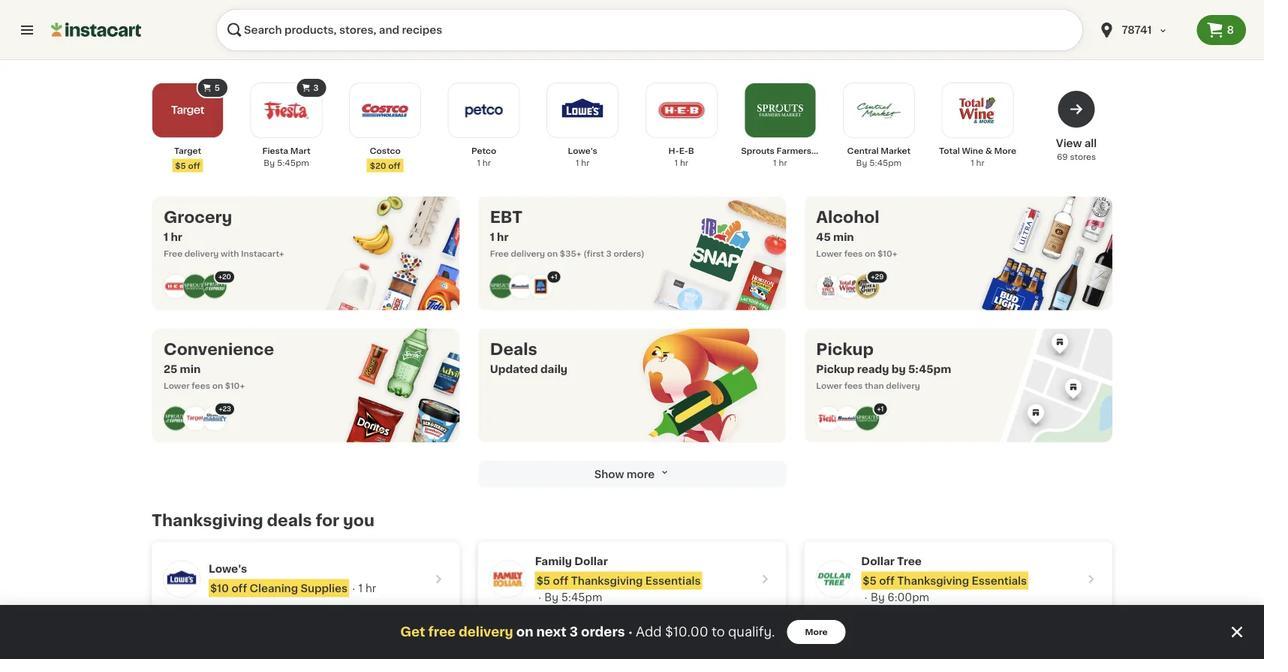 Task type: vqa. For each thing, say whether or not it's contained in the screenshot.


Task type: describe. For each thing, give the bounding box(es) containing it.
2 pickup from the top
[[817, 364, 855, 374]]

deals heading
[[490, 341, 568, 359]]

central
[[848, 147, 879, 155]]

$5 off thanksgiving essentials by 6:00pm
[[863, 576, 1028, 603]]

8
[[1228, 25, 1235, 35]]

grocery heading
[[164, 208, 284, 226]]

deals
[[267, 513, 312, 529]]

total
[[940, 147, 961, 155]]

for
[[316, 513, 340, 529]]

b
[[689, 147, 695, 155]]

78741
[[1123, 25, 1153, 35]]

orders)
[[614, 249, 645, 258]]

fees for convenience
[[192, 382, 210, 390]]

5:45pm inside the $5 off thanksgiving essentials by 5:45pm
[[562, 592, 603, 603]]

ready
[[858, 364, 890, 374]]

1 inside sprouts farmers market 1 hr
[[774, 159, 777, 167]]

0 horizontal spatial thanksgiving
[[152, 513, 263, 529]]

instacart+
[[241, 249, 284, 258]]

by inside $5 off thanksgiving essentials by 6:00pm
[[871, 592, 885, 603]]

petco
[[472, 147, 497, 155]]

on for convenience
[[212, 382, 223, 390]]

1 inside petco 1 hr
[[477, 159, 481, 167]]

target: fast delivery logo image
[[183, 407, 207, 431]]

h-e-b logo image
[[164, 275, 188, 299]]

more
[[627, 469, 655, 480]]

cleaning
[[250, 583, 298, 594]]

$5 off thanksgiving essentials by 5:45pm
[[537, 576, 701, 603]]

$10.00
[[666, 626, 709, 639]]

sprouts
[[742, 147, 775, 155]]

lowe's for lowe's 1 hr
[[568, 147, 598, 155]]

fiesta mart image
[[261, 85, 312, 136]]

fiesta mart by 5:45pm
[[263, 147, 311, 167]]

hr inside sprouts farmers market 1 hr
[[779, 159, 788, 167]]

1 inside total wine & more 1 hr
[[971, 159, 975, 167]]

fiesta mart logo image
[[817, 407, 841, 431]]

0 horizontal spatial sprouts express logo image
[[164, 407, 188, 431]]

$20
[[370, 162, 387, 170]]

by inside fiesta mart by 5:45pm
[[264, 159, 275, 167]]

8 button
[[1198, 15, 1247, 45]]

1 inside h-e-b 1 hr
[[675, 159, 678, 167]]

+ for pickup
[[878, 406, 881, 412]]

show more
[[595, 469, 655, 480]]

+ 29
[[872, 273, 884, 280]]

1 hr
[[359, 583, 376, 594]]

29
[[876, 273, 884, 280]]

$5 for family dollar
[[537, 576, 551, 586]]

on for ebt
[[547, 249, 558, 258]]

essentials for $5 off thanksgiving essentials by 5:45pm
[[646, 576, 701, 586]]

+ 1 for pickup
[[878, 406, 884, 412]]

get free delivery on next 3 orders • add $10.00 to qualify.
[[401, 626, 776, 639]]

supplies
[[301, 583, 348, 594]]

grocery 1 hr free delivery with instacart+
[[164, 210, 284, 258]]

more button
[[788, 620, 846, 645]]

5
[[215, 84, 220, 92]]

$5 for dollar tree
[[863, 576, 877, 586]]

target image
[[162, 85, 213, 136]]

treatment tracker modal dialog
[[0, 605, 1265, 660]]

+ for ebt
[[551, 273, 555, 280]]

more inside button
[[806, 628, 828, 637]]

family dollar image
[[490, 561, 526, 598]]

travis heights wine & spirits logo image
[[856, 275, 880, 299]]

lowe's for lowe's
[[209, 564, 247, 574]]

(first
[[584, 249, 605, 258]]

hr inside lowe's 1 hr
[[582, 159, 590, 167]]

lowe's 1 hr
[[568, 147, 598, 167]]

wine
[[963, 147, 984, 155]]

1 pickup from the top
[[817, 342, 874, 358]]

on inside treatment tracker modal dialog
[[517, 626, 534, 639]]

costco $20 off
[[370, 147, 401, 170]]

lower inside pickup pickup ready by 5:45pm lower fees than delivery
[[817, 382, 843, 390]]

off for $5 off thanksgiving essentials by 5:45pm
[[553, 576, 569, 586]]

randalls logo image for pickup
[[836, 407, 860, 431]]

sprouts farmers market 1 hr
[[742, 147, 844, 167]]

78741 button
[[1090, 9, 1198, 51]]

+ for alcohol
[[872, 273, 876, 280]]

ebt
[[490, 210, 523, 225]]

dollar tree
[[862, 556, 922, 567]]

1 horizontal spatial sprouts farmers market logo image
[[490, 275, 514, 299]]

min for alcohol
[[834, 232, 855, 242]]

alcohol
[[817, 210, 880, 225]]

by inside the $5 off thanksgiving essentials by 5:45pm
[[545, 592, 559, 603]]

h e b image
[[656, 85, 707, 136]]

updated
[[490, 364, 538, 374]]

off inside the costco $20 off
[[389, 162, 401, 170]]

lower for alcohol
[[817, 249, 843, 258]]

fees for alcohol
[[845, 249, 863, 258]]

ebt heading
[[490, 208, 645, 226]]

by inside central market by 5:45pm
[[857, 159, 868, 167]]

family dollar
[[535, 556, 608, 567]]

delivery inside pickup pickup ready by 5:45pm lower fees than delivery
[[887, 382, 921, 390]]

view
[[1057, 138, 1083, 149]]

fees inside pickup pickup ready by 5:45pm lower fees than delivery
[[845, 382, 863, 390]]

20
[[222, 273, 231, 280]]

river city market logo image
[[203, 407, 227, 431]]

all
[[1085, 138, 1098, 149]]

get
[[401, 626, 426, 639]]

$10
[[210, 583, 229, 594]]

petco 1 hr
[[472, 147, 497, 167]]

pickup pickup ready by 5:45pm lower fees than delivery
[[817, 342, 952, 390]]

tree
[[898, 556, 922, 567]]

$5 inside target $5 off
[[175, 162, 186, 170]]

1 inside lowe's 1 hr
[[576, 159, 580, 167]]

deals updated daily
[[490, 342, 568, 374]]

1 dollar from the left
[[575, 556, 608, 567]]

daily
[[541, 364, 568, 374]]

2 dollar from the left
[[862, 556, 895, 567]]

0 vertical spatial lowe's image
[[558, 85, 609, 136]]

23
[[223, 406, 231, 412]]

farmers
[[777, 147, 812, 155]]

petco image
[[459, 85, 510, 136]]

alcohol heading
[[817, 208, 898, 226]]

lower for convenience
[[164, 382, 190, 390]]

25
[[164, 364, 178, 374]]

essentials for $5 off thanksgiving essentials by 6:00pm
[[972, 576, 1028, 586]]

1 inside 'grocery 1 hr free delivery with instacart+'
[[164, 232, 168, 242]]



Task type: locate. For each thing, give the bounding box(es) containing it.
1 right aldi logo
[[555, 273, 558, 280]]

alcohol 45 min lower fees on $10+
[[817, 210, 898, 258]]

essentials inside $5 off thanksgiving essentials by 6:00pm
[[972, 576, 1028, 586]]

min
[[834, 232, 855, 242], [180, 364, 201, 374]]

instacart image
[[51, 21, 141, 39]]

off for $10 off cleaning supplies
[[232, 583, 247, 594]]

free
[[429, 626, 456, 639]]

$5 inside the $5 off thanksgiving essentials by 5:45pm
[[537, 576, 551, 586]]

+ 1
[[551, 273, 558, 280], [878, 406, 884, 412]]

0 horizontal spatial $5
[[175, 162, 186, 170]]

$10+ for alcohol
[[878, 249, 898, 258]]

0 horizontal spatial $10+
[[225, 382, 245, 390]]

show more button
[[478, 461, 787, 488]]

1 horizontal spatial randalls logo image
[[836, 407, 860, 431]]

pickup
[[817, 342, 874, 358], [817, 364, 855, 374]]

by down fiesta
[[264, 159, 275, 167]]

1 down "h-"
[[675, 159, 678, 167]]

lower inside the alcohol 45 min lower fees on $10+
[[817, 249, 843, 258]]

sprouts farmers market image
[[755, 85, 806, 136]]

1 down petco
[[477, 159, 481, 167]]

min for convenience
[[180, 364, 201, 374]]

hr down wine
[[977, 159, 985, 167]]

min inside the alcohol 45 min lower fees on $10+
[[834, 232, 855, 242]]

1 vertical spatial 3
[[607, 249, 612, 258]]

sprouts express logo image down 'with'
[[203, 275, 227, 299]]

add
[[636, 626, 662, 639]]

0 vertical spatial + 1
[[551, 273, 558, 280]]

$5 down target
[[175, 162, 186, 170]]

0 vertical spatial lowe's
[[568, 147, 598, 155]]

pickup left ready
[[817, 364, 855, 374]]

by left 6:00pm
[[871, 592, 885, 603]]

hr down farmers
[[779, 159, 788, 167]]

1 vertical spatial min
[[180, 364, 201, 374]]

+ 1 for ebt
[[551, 273, 558, 280]]

2 horizontal spatial $5
[[863, 576, 877, 586]]

2 free from the left
[[490, 249, 509, 258]]

spec's logo image
[[817, 275, 841, 299]]

sprouts farmers market logo image left aldi logo
[[490, 275, 514, 299]]

1 horizontal spatial free
[[490, 249, 509, 258]]

by down central
[[857, 159, 868, 167]]

dollar right the family
[[575, 556, 608, 567]]

lower inside convenience 25 min lower fees on $10+
[[164, 382, 190, 390]]

1 horizontal spatial essentials
[[972, 576, 1028, 586]]

1 inside ebt 1 hr free delivery on $35+ (first 3 orders)
[[490, 232, 495, 242]]

$10+ up 29
[[878, 249, 898, 258]]

+
[[218, 273, 222, 280], [551, 273, 555, 280], [872, 273, 876, 280], [219, 406, 223, 412], [878, 406, 881, 412]]

delivery right free
[[459, 626, 514, 639]]

1 down wine
[[971, 159, 975, 167]]

1 horizontal spatial 3
[[570, 626, 578, 639]]

convenience
[[164, 342, 274, 358]]

1 horizontal spatial + 1
[[878, 406, 884, 412]]

1 down the 'than'
[[881, 406, 884, 412]]

1 horizontal spatial lowe's image
[[558, 85, 609, 136]]

0 vertical spatial 3
[[313, 84, 319, 92]]

market right farmers
[[814, 147, 844, 155]]

+ for convenience
[[219, 406, 223, 412]]

target
[[174, 147, 201, 155]]

more inside total wine & more 1 hr
[[995, 147, 1017, 155]]

$5
[[175, 162, 186, 170], [537, 576, 551, 586], [863, 576, 877, 586]]

you
[[343, 513, 375, 529]]

on inside convenience 25 min lower fees on $10+
[[212, 382, 223, 390]]

convenience heading
[[164, 341, 274, 359]]

target $5 off
[[174, 147, 201, 170]]

h-
[[669, 147, 680, 155]]

+ for grocery
[[218, 273, 222, 280]]

free for grocery
[[164, 249, 183, 258]]

mart
[[291, 147, 311, 155]]

thanksgiving up $10
[[152, 513, 263, 529]]

Search field
[[216, 9, 1084, 51]]

delivery inside 'grocery 1 hr free delivery with instacart+'
[[185, 249, 219, 258]]

more right &
[[995, 147, 1017, 155]]

lower up fiesta mart logo
[[817, 382, 843, 390]]

thanksgiving for family dollar
[[571, 576, 643, 586]]

on up + 23
[[212, 382, 223, 390]]

$10+ for convenience
[[225, 382, 245, 390]]

3
[[313, 84, 319, 92], [607, 249, 612, 258], [570, 626, 578, 639]]

2 horizontal spatial sprouts farmers market logo image
[[856, 407, 880, 431]]

convenience 25 min lower fees on $10+
[[164, 342, 274, 390]]

delivery inside ebt 1 hr free delivery on $35+ (first 3 orders)
[[511, 249, 545, 258]]

0 vertical spatial min
[[834, 232, 855, 242]]

with
[[221, 249, 239, 258]]

off down dollar tree at the right of page
[[880, 576, 895, 586]]

0 horizontal spatial essentials
[[646, 576, 701, 586]]

3 right next
[[570, 626, 578, 639]]

sprouts express logo image left 'river city market logo'
[[164, 407, 188, 431]]

delivery inside treatment tracker modal dialog
[[459, 626, 514, 639]]

on
[[547, 249, 558, 258], [865, 249, 876, 258], [212, 382, 223, 390], [517, 626, 534, 639]]

1 vertical spatial sprouts express logo image
[[164, 407, 188, 431]]

1 essentials from the left
[[646, 576, 701, 586]]

deals
[[490, 342, 538, 358]]

1 vertical spatial randalls logo image
[[836, 407, 860, 431]]

costco
[[370, 147, 401, 155]]

lowe's image
[[558, 85, 609, 136], [164, 561, 200, 598]]

thanksgiving deals for you
[[152, 513, 375, 529]]

on inside the alcohol 45 min lower fees on $10+
[[865, 249, 876, 258]]

5:45pm down central
[[870, 159, 902, 167]]

off down the family
[[553, 576, 569, 586]]

$10+ inside the alcohol 45 min lower fees on $10+
[[878, 249, 898, 258]]

on left next
[[517, 626, 534, 639]]

fees inside the alcohol 45 min lower fees on $10+
[[845, 249, 863, 258]]

off right $20
[[389, 162, 401, 170]]

show
[[595, 469, 625, 480]]

family
[[535, 556, 572, 567]]

min down alcohol
[[834, 232, 855, 242]]

1 down the sprouts
[[774, 159, 777, 167]]

fees up total wine & more logo
[[845, 249, 863, 258]]

sprouts express logo image
[[203, 275, 227, 299], [164, 407, 188, 431]]

on inside ebt 1 hr free delivery on $35+ (first 3 orders)
[[547, 249, 558, 258]]

sprouts farmers market logo image left + 20
[[183, 275, 207, 299]]

fees up target: fast delivery logo
[[192, 382, 210, 390]]

lowe's image left $10
[[164, 561, 200, 598]]

2 horizontal spatial thanksgiving
[[898, 576, 970, 586]]

fiesta
[[263, 147, 289, 155]]

market inside sprouts farmers market 1 hr
[[814, 147, 844, 155]]

5:45pm inside central market by 5:45pm
[[870, 159, 902, 167]]

off right $10
[[232, 583, 247, 594]]

hr up ebt heading
[[582, 159, 590, 167]]

off for $5 off thanksgiving essentials by 6:00pm
[[880, 576, 895, 586]]

market inside central market by 5:45pm
[[881, 147, 911, 155]]

3 right fiesta mart image
[[313, 84, 319, 92]]

1 up ebt heading
[[576, 159, 580, 167]]

aldi logo image
[[529, 275, 553, 299]]

market
[[814, 147, 844, 155], [881, 147, 911, 155]]

delivery left 'with'
[[185, 249, 219, 258]]

fees inside convenience 25 min lower fees on $10+
[[192, 382, 210, 390]]

1 vertical spatial + 1
[[878, 406, 884, 412]]

1 right supplies
[[359, 583, 363, 594]]

than
[[865, 382, 885, 390]]

thanksgiving inside the $5 off thanksgiving essentials by 5:45pm
[[571, 576, 643, 586]]

+ right total wine & more logo
[[872, 273, 876, 280]]

+ down the 'than'
[[878, 406, 881, 412]]

1 horizontal spatial market
[[881, 147, 911, 155]]

by
[[892, 364, 906, 374]]

$10+ inside convenience 25 min lower fees on $10+
[[225, 382, 245, 390]]

to
[[712, 626, 725, 639]]

delivery down by
[[887, 382, 921, 390]]

0 horizontal spatial sprouts farmers market logo image
[[183, 275, 207, 299]]

delivery
[[185, 249, 219, 258], [511, 249, 545, 258], [887, 382, 921, 390], [459, 626, 514, 639]]

randalls logo image up 'deals' heading
[[510, 275, 534, 299]]

&
[[986, 147, 993, 155]]

6:00pm
[[888, 592, 930, 603]]

+ down ebt 1 hr free delivery on $35+ (first 3 orders)
[[551, 273, 555, 280]]

on left $35+
[[547, 249, 558, 258]]

0 vertical spatial more
[[995, 147, 1017, 155]]

lower
[[817, 249, 843, 258], [164, 382, 190, 390], [817, 382, 843, 390]]

5:45pm inside fiesta mart by 5:45pm
[[277, 159, 309, 167]]

3 right '(first'
[[607, 249, 612, 258]]

0 horizontal spatial + 1
[[551, 273, 558, 280]]

hr down ebt
[[497, 232, 509, 242]]

0 horizontal spatial lowe's
[[209, 564, 247, 574]]

0 vertical spatial sprouts express logo image
[[203, 275, 227, 299]]

lowe's up ebt heading
[[568, 147, 598, 155]]

by up next
[[545, 592, 559, 603]]

$5 inside $5 off thanksgiving essentials by 6:00pm
[[863, 576, 877, 586]]

free for ebt
[[490, 249, 509, 258]]

min right 25
[[180, 364, 201, 374]]

hr
[[483, 159, 491, 167], [582, 159, 590, 167], [680, 159, 689, 167], [779, 159, 788, 167], [977, 159, 985, 167], [171, 232, 182, 242], [497, 232, 509, 242], [366, 583, 376, 594]]

h-e-b 1 hr
[[669, 147, 695, 167]]

randalls logo image for ebt
[[510, 275, 534, 299]]

hr inside total wine & more 1 hr
[[977, 159, 985, 167]]

2 essentials from the left
[[972, 576, 1028, 586]]

on for alcohol
[[865, 249, 876, 258]]

None search field
[[216, 9, 1084, 51]]

free inside 'grocery 1 hr free delivery with instacart+'
[[164, 249, 183, 258]]

69
[[1058, 153, 1069, 161]]

free down ebt
[[490, 249, 509, 258]]

•
[[628, 626, 633, 638]]

central market image
[[854, 85, 905, 136]]

total wine & more 1 hr
[[940, 147, 1017, 167]]

+ 20
[[218, 273, 231, 280]]

fees
[[845, 249, 863, 258], [192, 382, 210, 390], [845, 382, 863, 390]]

1 horizontal spatial dollar
[[862, 556, 895, 567]]

market right central
[[881, 147, 911, 155]]

2 market from the left
[[881, 147, 911, 155]]

hr down petco
[[483, 159, 491, 167]]

lowe's
[[568, 147, 598, 155], [209, 564, 247, 574]]

1 horizontal spatial more
[[995, 147, 1017, 155]]

1 market from the left
[[814, 147, 844, 155]]

2 vertical spatial 3
[[570, 626, 578, 639]]

off inside target $5 off
[[188, 162, 200, 170]]

randalls logo image down ready
[[836, 407, 860, 431]]

hr inside petco 1 hr
[[483, 159, 491, 167]]

1
[[477, 159, 481, 167], [576, 159, 580, 167], [675, 159, 678, 167], [774, 159, 777, 167], [971, 159, 975, 167], [164, 232, 168, 242], [490, 232, 495, 242], [555, 273, 558, 280], [881, 406, 884, 412], [359, 583, 363, 594]]

78741 button
[[1099, 9, 1189, 51]]

$5 down the family
[[537, 576, 551, 586]]

fees left the 'than'
[[845, 382, 863, 390]]

1 vertical spatial $10+
[[225, 382, 245, 390]]

1 vertical spatial pickup
[[817, 364, 855, 374]]

45
[[817, 232, 831, 242]]

min inside convenience 25 min lower fees on $10+
[[180, 364, 201, 374]]

0 vertical spatial randalls logo image
[[510, 275, 534, 299]]

more
[[995, 147, 1017, 155], [806, 628, 828, 637]]

3 inside treatment tracker modal dialog
[[570, 626, 578, 639]]

dollar tree image
[[817, 561, 853, 598]]

orders
[[581, 626, 625, 639]]

5:45pm
[[277, 159, 309, 167], [870, 159, 902, 167], [909, 364, 952, 374], [562, 592, 603, 603]]

hr inside ebt 1 hr free delivery on $35+ (first 3 orders)
[[497, 232, 509, 242]]

thanksgiving up 6:00pm
[[898, 576, 970, 586]]

pickup heading
[[817, 341, 952, 359]]

0 horizontal spatial market
[[814, 147, 844, 155]]

pickup up ready
[[817, 342, 874, 358]]

stores
[[1071, 153, 1097, 161]]

randalls logo image
[[510, 275, 534, 299], [836, 407, 860, 431]]

+ 23
[[219, 406, 231, 412]]

0 vertical spatial pickup
[[817, 342, 874, 358]]

5:45pm up get free delivery on next 3 orders • add $10.00 to qualify.
[[562, 592, 603, 603]]

lower down 25
[[164, 382, 190, 390]]

+ 1 down ebt 1 hr free delivery on $35+ (first 3 orders)
[[551, 273, 558, 280]]

+ 1 down the 'than'
[[878, 406, 884, 412]]

hr inside 'grocery 1 hr free delivery with instacart+'
[[171, 232, 182, 242]]

$10+ up the 23
[[225, 382, 245, 390]]

costco image
[[360, 85, 411, 136]]

view all 69 stores
[[1057, 138, 1098, 161]]

by
[[264, 159, 275, 167], [857, 159, 868, 167], [545, 592, 559, 603], [871, 592, 885, 603]]

5:45pm right by
[[909, 364, 952, 374]]

thanksgiving inside $5 off thanksgiving essentials by 6:00pm
[[898, 576, 970, 586]]

3 inside ebt 1 hr free delivery on $35+ (first 3 orders)
[[607, 249, 612, 258]]

grocery
[[164, 210, 232, 225]]

0 horizontal spatial 3
[[313, 84, 319, 92]]

total wine & more logo image
[[836, 275, 860, 299]]

e-
[[680, 147, 689, 155]]

5:45pm down mart
[[277, 159, 309, 167]]

$10+
[[878, 249, 898, 258], [225, 382, 245, 390]]

free up h-e-b logo in the left top of the page
[[164, 249, 183, 258]]

1 vertical spatial lowe's image
[[164, 561, 200, 598]]

dollar left tree
[[862, 556, 895, 567]]

hr right supplies
[[366, 583, 376, 594]]

1 horizontal spatial $5
[[537, 576, 551, 586]]

$35+
[[560, 249, 582, 258]]

off
[[188, 162, 200, 170], [389, 162, 401, 170], [553, 576, 569, 586], [880, 576, 895, 586], [232, 583, 247, 594]]

thanksgiving for dollar tree
[[898, 576, 970, 586]]

1 horizontal spatial thanksgiving
[[571, 576, 643, 586]]

essentials inside the $5 off thanksgiving essentials by 5:45pm
[[646, 576, 701, 586]]

1 down ebt
[[490, 232, 495, 242]]

dollar
[[575, 556, 608, 567], [862, 556, 895, 567]]

qualify.
[[729, 626, 776, 639]]

5:45pm inside pickup pickup ready by 5:45pm lower fees than delivery
[[909, 364, 952, 374]]

0 vertical spatial $10+
[[878, 249, 898, 258]]

thanksgiving down family dollar in the bottom left of the page
[[571, 576, 643, 586]]

total wine & more image
[[953, 85, 1004, 136]]

lowe's up $10
[[209, 564, 247, 574]]

0 horizontal spatial min
[[180, 364, 201, 374]]

off inside the $5 off thanksgiving essentials by 5:45pm
[[553, 576, 569, 586]]

central market by 5:45pm
[[848, 147, 911, 167]]

1 horizontal spatial lowe's
[[568, 147, 598, 155]]

1 down grocery
[[164, 232, 168, 242]]

ebt 1 hr free delivery on $35+ (first 3 orders)
[[490, 210, 645, 258]]

free
[[164, 249, 183, 258], [490, 249, 509, 258]]

hr down e-
[[680, 159, 689, 167]]

1 vertical spatial more
[[806, 628, 828, 637]]

on up + 29 in the top right of the page
[[865, 249, 876, 258]]

free inside ebt 1 hr free delivery on $35+ (first 3 orders)
[[490, 249, 509, 258]]

1 vertical spatial lowe's
[[209, 564, 247, 574]]

+ down 'with'
[[218, 273, 222, 280]]

0 horizontal spatial lowe's image
[[164, 561, 200, 598]]

sprouts farmers market logo image
[[183, 275, 207, 299], [490, 275, 514, 299], [856, 407, 880, 431]]

+ right target: fast delivery logo
[[219, 406, 223, 412]]

2 horizontal spatial 3
[[607, 249, 612, 258]]

$5 down dollar tree at the right of page
[[863, 576, 877, 586]]

hr down grocery
[[171, 232, 182, 242]]

lowe's image up lowe's 1 hr at top
[[558, 85, 609, 136]]

hr inside h-e-b 1 hr
[[680, 159, 689, 167]]

0 horizontal spatial dollar
[[575, 556, 608, 567]]

0 horizontal spatial randalls logo image
[[510, 275, 534, 299]]

1 horizontal spatial min
[[834, 232, 855, 242]]

0 horizontal spatial more
[[806, 628, 828, 637]]

$10 off cleaning supplies
[[210, 583, 348, 594]]

next
[[537, 626, 567, 639]]

more down dollar tree image
[[806, 628, 828, 637]]

off down target
[[188, 162, 200, 170]]

sprouts farmers market logo image down the 'than'
[[856, 407, 880, 431]]

lower down 45
[[817, 249, 843, 258]]

1 free from the left
[[164, 249, 183, 258]]

1 horizontal spatial sprouts express logo image
[[203, 275, 227, 299]]

1 horizontal spatial $10+
[[878, 249, 898, 258]]

off inside $5 off thanksgiving essentials by 6:00pm
[[880, 576, 895, 586]]

0 horizontal spatial free
[[164, 249, 183, 258]]

delivery up aldi logo
[[511, 249, 545, 258]]



